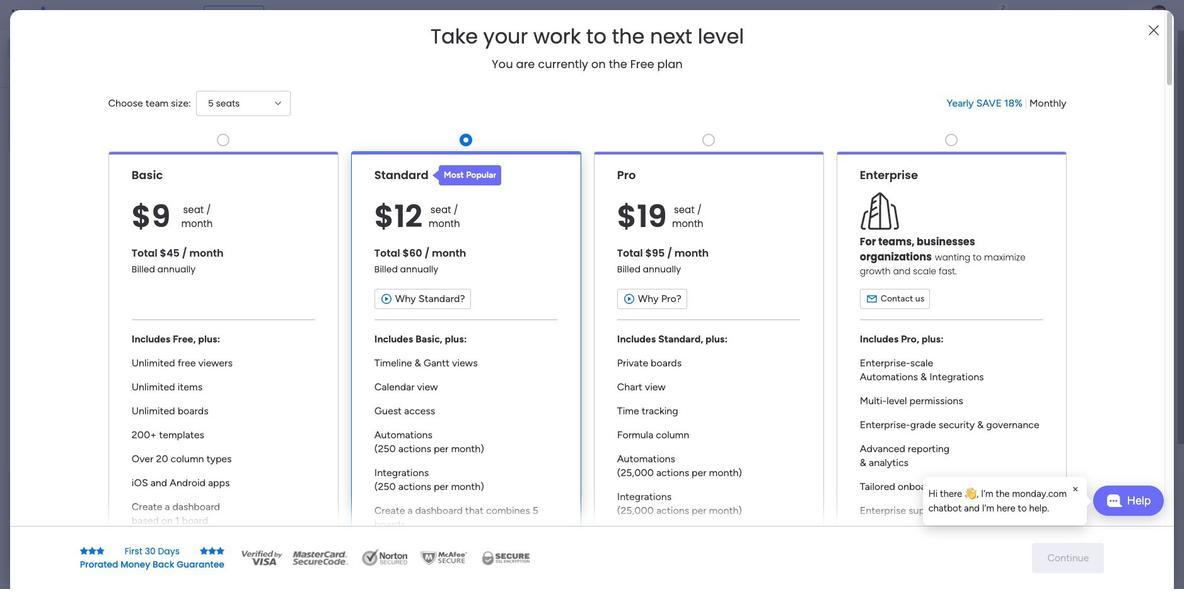 Task type: describe. For each thing, give the bounding box(es) containing it.
2 vertical spatial option
[[0, 149, 161, 152]]

add to favorites image for 1st component icon from right
[[873, 231, 886, 243]]

invite members image
[[1016, 9, 1029, 21]]

check circle image
[[957, 135, 965, 144]]

2 image
[[998, 1, 1009, 15]]

2 terry turtle image from the top
[[262, 564, 288, 589]]

terry turtle image
[[1149, 5, 1169, 25]]

pro tier selected option
[[594, 151, 824, 569]]

search everything image
[[1075, 9, 1087, 21]]

standard tier selected option
[[351, 151, 581, 569]]

0 vertical spatial option
[[8, 38, 153, 58]]

ssl encrypted image
[[474, 548, 537, 567]]

2 star image from the left
[[96, 546, 105, 555]]

monday marketplace image
[[1044, 9, 1056, 21]]

circle o image
[[957, 151, 965, 160]]

tier options list box
[[108, 129, 1067, 569]]

add to favorites image for 2nd component icon from right
[[651, 231, 663, 243]]

select product image
[[11, 9, 24, 21]]

1 vertical spatial option
[[8, 59, 153, 79]]

remove from favorites image
[[428, 231, 441, 243]]

3 star image from the left
[[200, 546, 208, 555]]

close recently visited image
[[233, 103, 248, 118]]

1 terry turtle image from the top
[[262, 518, 288, 544]]

mastercard secure code image
[[289, 548, 352, 567]]

basic tier selected option
[[108, 151, 338, 569]]

chat bot icon image
[[1107, 494, 1122, 507]]

2 star image from the left
[[216, 546, 225, 555]]



Task type: vqa. For each thing, say whether or not it's contained in the screenshot.
leftmost copied! icon
no



Task type: locate. For each thing, give the bounding box(es) containing it.
see plans image
[[209, 8, 221, 22]]

help image
[[1102, 9, 1115, 21]]

2 component image from the left
[[694, 250, 705, 261]]

terry turtle image
[[262, 518, 288, 544], [262, 564, 288, 589]]

1 star image from the left
[[88, 546, 96, 555]]

norton secured image
[[357, 548, 414, 567]]

list box
[[0, 147, 161, 449]]

component image
[[471, 250, 482, 261], [694, 250, 705, 261]]

option
[[8, 38, 153, 58], [8, 59, 153, 79], [0, 149, 161, 152]]

verified by visa image
[[240, 548, 284, 567]]

star image
[[80, 546, 88, 555], [216, 546, 225, 555]]

getting started element
[[938, 460, 1128, 510]]

1 vertical spatial terry turtle image
[[262, 564, 288, 589]]

0 horizontal spatial add to favorites image
[[428, 385, 441, 398]]

section head
[[432, 165, 502, 185]]

quick search results list box
[[233, 118, 908, 440]]

section head inside standard tier selected option
[[432, 165, 502, 185]]

4 star image from the left
[[208, 546, 216, 555]]

1 horizontal spatial add to favorites image
[[651, 231, 663, 243]]

billing cycle selection group
[[947, 96, 1067, 110]]

terry turtle image left mastercard secure code image
[[262, 564, 288, 589]]

templates image image
[[950, 254, 1116, 341]]

dialog
[[924, 477, 1087, 525]]

heading
[[431, 25, 744, 48]]

terry turtle image up verified by visa image
[[262, 518, 288, 544]]

0 horizontal spatial star image
[[80, 546, 88, 555]]

mcafee secure image
[[419, 548, 469, 567]]

1 star image from the left
[[80, 546, 88, 555]]

enterprise tier selected option
[[837, 151, 1067, 569]]

1 horizontal spatial component image
[[694, 250, 705, 261]]

add to favorites image
[[651, 231, 663, 243], [873, 231, 886, 243], [428, 385, 441, 398]]

help center element
[[938, 520, 1128, 571]]

1 component image from the left
[[471, 250, 482, 261]]

0 vertical spatial terry turtle image
[[262, 518, 288, 544]]

star image
[[88, 546, 96, 555], [96, 546, 105, 555], [200, 546, 208, 555], [208, 546, 216, 555]]

2 horizontal spatial add to favorites image
[[873, 231, 886, 243]]

2 element
[[360, 475, 375, 490], [360, 475, 375, 490]]

0 horizontal spatial component image
[[471, 250, 482, 261]]

1 horizontal spatial star image
[[216, 546, 225, 555]]

update feed image
[[988, 9, 1001, 21]]

notifications image
[[960, 9, 973, 21]]



